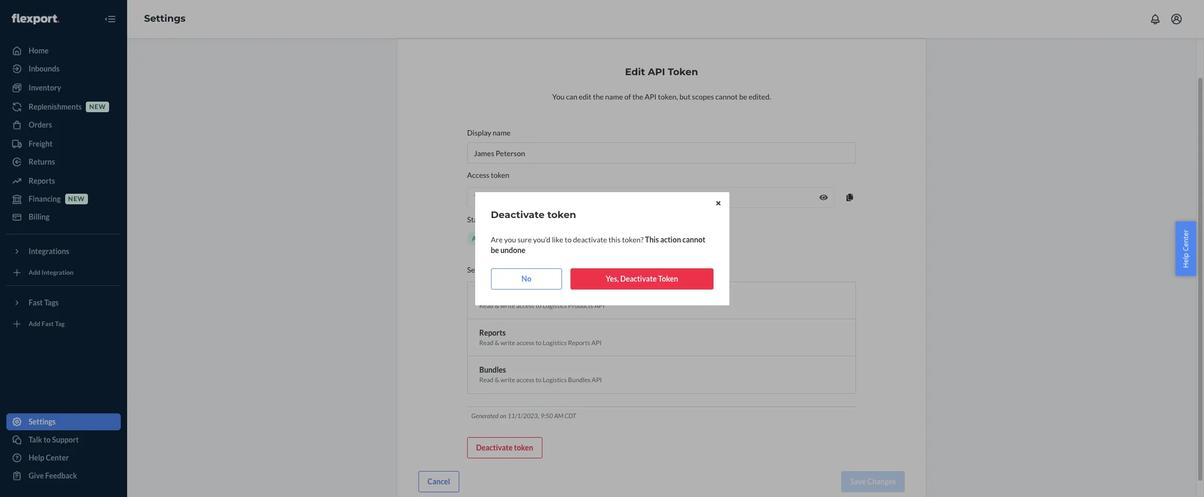 Task type: describe. For each thing, give the bounding box(es) containing it.
token
[[658, 274, 678, 283]]

deactivate
[[573, 235, 607, 244]]

action
[[660, 235, 681, 244]]

help
[[1181, 253, 1191, 268]]

undone
[[500, 246, 526, 255]]

token?
[[622, 235, 644, 244]]

this action cannot be undone
[[491, 235, 705, 255]]

center
[[1181, 229, 1191, 251]]

are you sure you'd like to deactivate this token?
[[491, 235, 645, 244]]

cannot
[[682, 235, 705, 244]]

are
[[491, 235, 503, 244]]

you'd
[[533, 235, 551, 244]]

deactivate token
[[491, 209, 576, 221]]

you
[[504, 235, 516, 244]]

0 horizontal spatial deactivate
[[491, 209, 545, 221]]

deactivate token dialog
[[475, 192, 729, 305]]

deactivate inside button
[[620, 274, 657, 283]]



Task type: vqa. For each thing, say whether or not it's contained in the screenshot.
Fast within dropdown button
no



Task type: locate. For each thing, give the bounding box(es) containing it.
yes, deactivate token
[[606, 274, 678, 283]]

0 vertical spatial deactivate
[[491, 209, 545, 221]]

be
[[491, 246, 499, 255]]

yes, deactivate token button
[[571, 268, 713, 290]]

no button
[[491, 268, 562, 290]]

sure
[[518, 235, 532, 244]]

like
[[552, 235, 563, 244]]

deactivate right yes,
[[620, 274, 657, 283]]

close image
[[716, 200, 721, 207]]

help center
[[1181, 229, 1191, 268]]

deactivate
[[491, 209, 545, 221], [620, 274, 657, 283]]

1 horizontal spatial deactivate
[[620, 274, 657, 283]]

token
[[547, 209, 576, 221]]

yes,
[[606, 274, 619, 283]]

this
[[645, 235, 659, 244]]

no
[[522, 274, 531, 283]]

1 vertical spatial deactivate
[[620, 274, 657, 283]]

deactivate up sure
[[491, 209, 545, 221]]

to
[[565, 235, 572, 244]]

help center button
[[1176, 222, 1196, 276]]

this
[[609, 235, 621, 244]]



